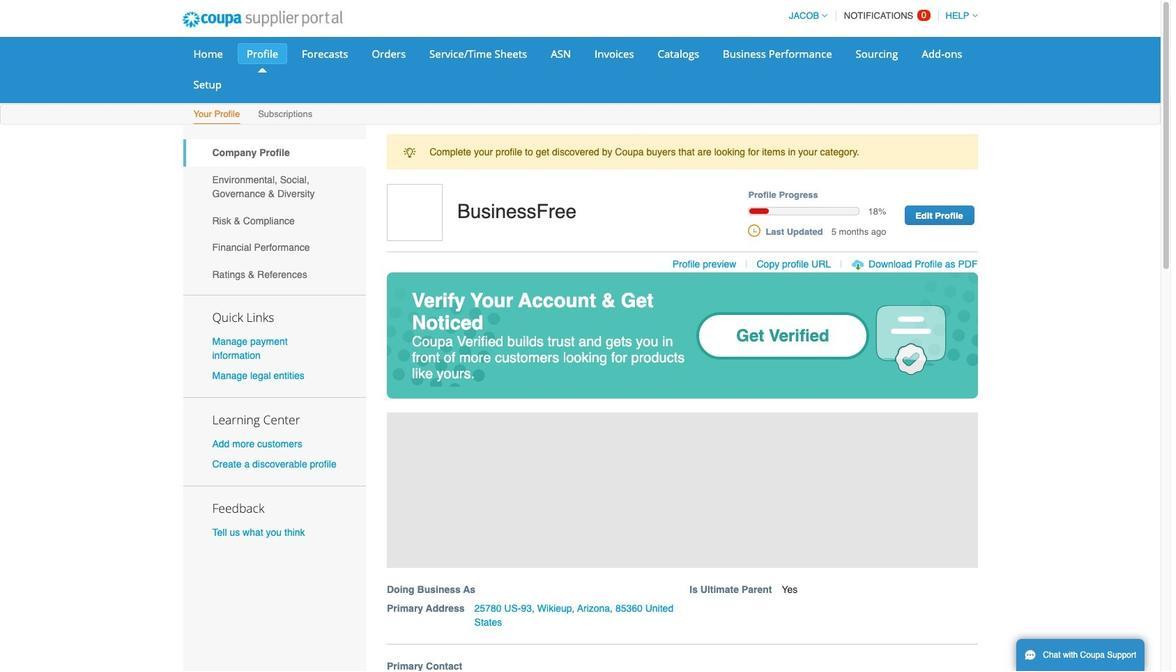 Task type: vqa. For each thing, say whether or not it's contained in the screenshot.
Areas
no



Task type: locate. For each thing, give the bounding box(es) containing it.
banner
[[382, 184, 993, 645]]

coupa supplier portal image
[[173, 2, 352, 37]]

alert
[[387, 135, 978, 170]]

businessfree image
[[387, 184, 443, 242]]

navigation
[[783, 2, 978, 29]]



Task type: describe. For each thing, give the bounding box(es) containing it.
background image
[[387, 413, 978, 568]]



